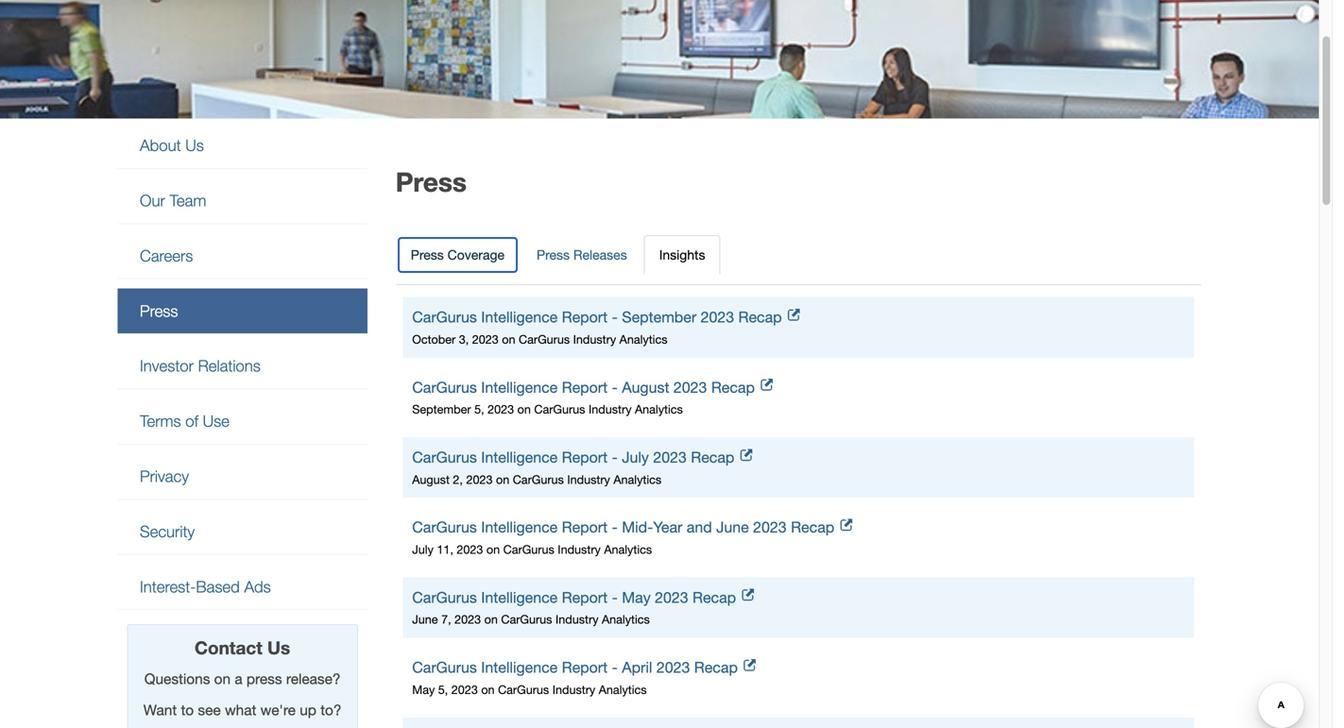 Task type: vqa. For each thing, say whether or not it's contained in the screenshot.
The 3,621 Great Deals Out Of 46,514 Listings Starting At
no



Task type: describe. For each thing, give the bounding box(es) containing it.
1 horizontal spatial may
[[622, 589, 651, 607]]

press releases
[[537, 247, 627, 263]]

on for cargurus intelligence report - august 2023 recap
[[518, 403, 531, 417]]

5, for cargurus intelligence report - august 2023 recap
[[475, 403, 485, 417]]

september 5, 2023 on cargurus industry analytics
[[412, 403, 683, 417]]

security link
[[118, 510, 368, 555]]

july 11, 2023 on cargurus industry analytics
[[412, 543, 652, 557]]

based
[[196, 578, 240, 596]]

analytics for july
[[614, 473, 662, 487]]

analytics for mid-
[[604, 543, 652, 557]]

interest-based ads
[[140, 578, 271, 596]]

investor relations link
[[118, 344, 368, 389]]

intelligence for may
[[481, 589, 558, 607]]

press for press coverage
[[411, 247, 444, 263]]

press coverage link
[[396, 235, 520, 275]]

team
[[170, 191, 206, 210]]

a
[[235, 671, 243, 688]]

recap for cargurus intelligence report - may 2023 recap
[[693, 589, 737, 607]]

tab list containing press coverage
[[396, 231, 1202, 286]]

terms
[[140, 412, 181, 431]]

5, for cargurus intelligence report - april 2023 recap
[[438, 683, 448, 697]]

cargurus down october
[[412, 379, 477, 396]]

see
[[198, 702, 221, 719]]

1 vertical spatial june
[[412, 613, 438, 627]]

recap for cargurus intelligence report - april 2023 recap
[[695, 659, 738, 677]]

- for september
[[612, 309, 618, 326]]

we're
[[261, 702, 296, 719]]

- for april
[[612, 659, 618, 677]]

industry for april
[[553, 683, 596, 697]]

to?
[[321, 702, 342, 719]]

1 horizontal spatial june
[[717, 519, 749, 537]]

analytics for april
[[599, 683, 647, 697]]

april
[[622, 659, 653, 677]]

- for august
[[612, 379, 618, 396]]

insights
[[660, 247, 706, 263]]

industry for september
[[573, 333, 617, 346]]

cargurus inside cargurus intelligence report - may 2023 recap link
[[412, 589, 477, 607]]

what
[[225, 702, 256, 719]]

our team link
[[118, 179, 368, 223]]

1 vertical spatial may
[[412, 683, 435, 697]]

october 3, 2023 on cargurus industry analytics
[[412, 333, 668, 346]]

cargurus intelligence report - may 2023 recap
[[412, 589, 737, 607]]

1 horizontal spatial july
[[622, 449, 649, 467]]

cargurus down cargurus intelligence report - july 2023 recap
[[513, 473, 564, 487]]

3,
[[459, 333, 469, 346]]

intelligence for april
[[481, 659, 558, 677]]

cargurus inside cargurus intelligence report - july 2023 recap link
[[412, 449, 477, 467]]

report for september
[[562, 309, 608, 326]]

want
[[144, 702, 177, 719]]

intelligence for mid-
[[481, 519, 558, 537]]

cargurus intelligence report - mid-year and june 2023 recap link
[[412, 517, 1185, 539]]

cargurus intelligence report - july 2023 recap link
[[412, 447, 1185, 469]]

interest-
[[140, 578, 196, 596]]

october
[[412, 333, 456, 346]]

on for cargurus intelligence report - september 2023 recap
[[502, 333, 516, 346]]

analytics for august
[[635, 403, 683, 417]]

relations
[[198, 357, 261, 375]]

may 5, 2023 on cargurus industry analytics
[[412, 683, 647, 697]]

press
[[247, 671, 282, 688]]

cargurus intelligence report - september 2023 recap link
[[412, 307, 1185, 328]]

cargurus down the cargurus intelligence report - may 2023 recap
[[501, 613, 553, 627]]

cargurus up the cargurus intelligence report - may 2023 recap
[[504, 543, 555, 557]]

cargurus intelligence report - april 2023 recap
[[412, 659, 738, 677]]

cargurus down 'cargurus intelligence report - august 2023 recap'
[[534, 403, 586, 417]]

analytics for september
[[620, 333, 668, 346]]

cargurus intelligence report - april 2023 recap link
[[412, 658, 1185, 679]]

- for mid-
[[612, 519, 618, 537]]

2,
[[453, 473, 463, 487]]

cargurus intelligence report - august 2023 recap link
[[412, 377, 1185, 399]]

on for cargurus intelligence report - may 2023 recap
[[485, 613, 498, 627]]

intelligence for september
[[481, 309, 558, 326]]

insights link
[[644, 235, 721, 275]]

and
[[687, 519, 713, 537]]

us for about us
[[186, 136, 204, 155]]

cargurus intelligence report - mid-year and june 2023 recap
[[412, 519, 835, 537]]

august 2, 2023 on cargurus industry analytics
[[412, 473, 662, 487]]

up
[[300, 702, 317, 719]]

privacy link
[[118, 455, 368, 499]]

about us link
[[118, 123, 368, 168]]

0 horizontal spatial august
[[412, 473, 450, 487]]

intelligence for august
[[481, 379, 558, 396]]

releases
[[574, 247, 627, 263]]

cargurus intelligence report - may 2023 recap link
[[412, 587, 1185, 609]]

cargurus down cargurus intelligence report - september 2023 recap
[[519, 333, 570, 346]]

industry for august
[[589, 403, 632, 417]]



Task type: locate. For each thing, give the bounding box(es) containing it.
mid-
[[622, 519, 654, 537]]

investor
[[140, 357, 194, 375]]

on left a
[[214, 671, 231, 688]]

cargurus inside cargurus intelligence report - april 2023 recap link
[[412, 659, 477, 677]]

intelligence
[[481, 309, 558, 326], [481, 379, 558, 396], [481, 449, 558, 467], [481, 519, 558, 537], [481, 589, 558, 607], [481, 659, 558, 677]]

5, down 7,
[[438, 683, 448, 697]]

june 7, 2023 on cargurus industry analytics
[[412, 613, 650, 627]]

coverage
[[448, 247, 505, 263]]

terms of use
[[140, 412, 230, 431]]

- up cargurus intelligence report - mid-year and june 2023 recap
[[612, 449, 618, 467]]

industry
[[573, 333, 617, 346], [589, 403, 632, 417], [568, 473, 611, 487], [558, 543, 601, 557], [556, 613, 599, 627], [553, 683, 596, 697]]

industry down the cargurus intelligence report - may 2023 recap
[[556, 613, 599, 627]]

0 vertical spatial us
[[186, 136, 204, 155]]

to
[[181, 702, 194, 719]]

-
[[612, 309, 618, 326], [612, 379, 618, 396], [612, 449, 618, 467], [612, 519, 618, 537], [612, 589, 618, 607], [612, 659, 618, 677]]

6 - from the top
[[612, 659, 618, 677]]

report
[[562, 309, 608, 326], [562, 379, 608, 396], [562, 449, 608, 467], [562, 519, 608, 537], [562, 589, 608, 607], [562, 659, 608, 677]]

intelligence up june 7, 2023 on cargurus industry analytics
[[481, 589, 558, 607]]

on for cargurus intelligence report - july 2023 recap
[[496, 473, 510, 487]]

0 horizontal spatial 5,
[[438, 683, 448, 697]]

report up "october 3, 2023 on cargurus industry analytics"
[[562, 309, 608, 326]]

analytics down april
[[599, 683, 647, 697]]

cargurus inside cargurus intelligence report - mid-year and june 2023 recap link
[[412, 519, 477, 537]]

5 - from the top
[[612, 589, 618, 607]]

on right 2,
[[496, 473, 510, 487]]

report up september 5, 2023 on cargurus industry analytics at the bottom of page
[[562, 379, 608, 396]]

on right 7,
[[485, 613, 498, 627]]

- down releases
[[612, 309, 618, 326]]

- for july
[[612, 449, 618, 467]]

- left april
[[612, 659, 618, 677]]

intelligence for july
[[481, 449, 558, 467]]

press down careers
[[140, 302, 178, 320]]

4 - from the top
[[612, 519, 618, 537]]

security
[[140, 523, 195, 541]]

us inside 'link'
[[186, 136, 204, 155]]

our
[[140, 191, 165, 210]]

3 report from the top
[[562, 449, 608, 467]]

industry for mid-
[[558, 543, 601, 557]]

on down june 7, 2023 on cargurus industry analytics
[[481, 683, 495, 697]]

of
[[186, 412, 198, 431]]

on for cargurus intelligence report - april 2023 recap
[[481, 683, 495, 697]]

2 intelligence from the top
[[481, 379, 558, 396]]

report for april
[[562, 659, 608, 677]]

1 horizontal spatial us
[[268, 638, 290, 659]]

analytics for may
[[602, 613, 650, 627]]

5 report from the top
[[562, 589, 608, 607]]

1 horizontal spatial 5,
[[475, 403, 485, 417]]

0 vertical spatial 5,
[[475, 403, 485, 417]]

1 vertical spatial july
[[412, 543, 434, 557]]

7,
[[442, 613, 451, 627]]

cargurus down 7,
[[412, 659, 477, 677]]

august
[[622, 379, 670, 396], [412, 473, 450, 487]]

analytics up april
[[602, 613, 650, 627]]

about
[[140, 136, 181, 155]]

industry up the cargurus intelligence report - may 2023 recap
[[558, 543, 601, 557]]

- up september 5, 2023 on cargurus industry analytics at the bottom of page
[[612, 379, 618, 396]]

4 report from the top
[[562, 519, 608, 537]]

questions
[[144, 671, 210, 688]]

11,
[[437, 543, 454, 557]]

cargurus down cargurus intelligence report - april 2023 recap
[[498, 683, 549, 697]]

us up "press"
[[268, 638, 290, 659]]

0 vertical spatial june
[[717, 519, 749, 537]]

cargurus up 7,
[[412, 589, 477, 607]]

privacy
[[140, 467, 189, 486]]

careers link
[[118, 234, 368, 279]]

0 horizontal spatial july
[[412, 543, 434, 557]]

- down cargurus intelligence report - mid-year and june 2023 recap
[[612, 589, 618, 607]]

analytics down cargurus intelligence report - september 2023 recap
[[620, 333, 668, 346]]

report left the mid-
[[562, 519, 608, 537]]

report up june 7, 2023 on cargurus industry analytics
[[562, 589, 608, 607]]

report for august
[[562, 379, 608, 396]]

cargurus
[[412, 309, 477, 326], [519, 333, 570, 346], [412, 379, 477, 396], [534, 403, 586, 417], [412, 449, 477, 467], [513, 473, 564, 487], [412, 519, 477, 537], [504, 543, 555, 557], [412, 589, 477, 607], [501, 613, 553, 627], [412, 659, 477, 677], [498, 683, 549, 697]]

recap for cargurus intelligence report - september 2023 recap
[[739, 309, 782, 326]]

5,
[[475, 403, 485, 417], [438, 683, 448, 697]]

press up press coverage
[[396, 166, 467, 198]]

recap for cargurus intelligence report - august 2023 recap
[[712, 379, 755, 396]]

press left coverage
[[411, 247, 444, 263]]

analytics down 'cargurus intelligence report - august 2023 recap'
[[635, 403, 683, 417]]

3 - from the top
[[612, 449, 618, 467]]

analytics up the mid-
[[614, 473, 662, 487]]

may
[[622, 589, 651, 607], [412, 683, 435, 697]]

4 intelligence from the top
[[481, 519, 558, 537]]

on
[[502, 333, 516, 346], [518, 403, 531, 417], [496, 473, 510, 487], [487, 543, 500, 557], [485, 613, 498, 627], [214, 671, 231, 688], [481, 683, 495, 697]]

report for mid-
[[562, 519, 608, 537]]

september down insights link
[[622, 309, 697, 326]]

ads
[[244, 578, 271, 596]]

2 report from the top
[[562, 379, 608, 396]]

1 vertical spatial 5,
[[438, 683, 448, 697]]

contact us
[[195, 638, 290, 659]]

about us
[[140, 136, 204, 155]]

investor relations
[[140, 357, 261, 375]]

september down october
[[412, 403, 471, 417]]

intelligence up may 5, 2023 on cargurus industry analytics
[[481, 659, 558, 677]]

july left the 11,
[[412, 543, 434, 557]]

use
[[203, 412, 230, 431]]

report up august 2, 2023 on cargurus industry analytics
[[562, 449, 608, 467]]

august left 2,
[[412, 473, 450, 487]]

3 intelligence from the top
[[481, 449, 558, 467]]

0 vertical spatial september
[[622, 309, 697, 326]]

cargurus intelligence report - september 2023 recap
[[412, 309, 782, 326]]

report for may
[[562, 589, 608, 607]]

analytics down cargurus intelligence report - mid-year and june 2023 recap
[[604, 543, 652, 557]]

1 vertical spatial us
[[268, 638, 290, 659]]

want to see what we're up to?
[[144, 702, 342, 719]]

september
[[622, 309, 697, 326], [412, 403, 471, 417]]

2 - from the top
[[612, 379, 618, 396]]

tab list
[[396, 231, 1202, 286]]

0 horizontal spatial may
[[412, 683, 435, 697]]

cargurus intelligence report - august 2023 recap
[[412, 379, 755, 396]]

menu
[[118, 123, 368, 611]]

terms of use link
[[118, 399, 368, 444]]

1 horizontal spatial september
[[622, 309, 697, 326]]

industry down cargurus intelligence report - april 2023 recap
[[553, 683, 596, 697]]

2023
[[701, 309, 735, 326], [472, 333, 499, 346], [674, 379, 708, 396], [488, 403, 514, 417], [654, 449, 687, 467], [466, 473, 493, 487], [754, 519, 787, 537], [457, 543, 483, 557], [655, 589, 689, 607], [455, 613, 481, 627], [657, 659, 690, 677], [452, 683, 478, 697]]

industry down 'cargurus intelligence report - august 2023 recap'
[[589, 403, 632, 417]]

cargurus intelligence report - july 2023 recap
[[412, 449, 735, 467]]

cargurus up october
[[412, 309, 477, 326]]

press left releases
[[537, 247, 570, 263]]

intelligence up september 5, 2023 on cargurus industry analytics at the bottom of page
[[481, 379, 558, 396]]

press link
[[118, 289, 368, 334]]

industry for may
[[556, 613, 599, 627]]

july
[[622, 449, 649, 467], [412, 543, 434, 557]]

intelligence up "october 3, 2023 on cargurus industry analytics"
[[481, 309, 558, 326]]

1 horizontal spatial august
[[622, 379, 670, 396]]

analytics
[[620, 333, 668, 346], [635, 403, 683, 417], [614, 473, 662, 487], [604, 543, 652, 557], [602, 613, 650, 627], [599, 683, 647, 697]]

- left the mid-
[[612, 519, 618, 537]]

1 vertical spatial september
[[412, 403, 471, 417]]

year
[[654, 519, 683, 537]]

june
[[717, 519, 749, 537], [412, 613, 438, 627]]

june left 7,
[[412, 613, 438, 627]]

industry down cargurus intelligence report - july 2023 recap
[[568, 473, 611, 487]]

0 horizontal spatial us
[[186, 136, 204, 155]]

press coverage
[[411, 247, 505, 263]]

intelligence up july 11, 2023 on cargurus industry analytics
[[481, 519, 558, 537]]

- for may
[[612, 589, 618, 607]]

5 intelligence from the top
[[481, 589, 558, 607]]

careers
[[140, 247, 193, 265]]

0 vertical spatial august
[[622, 379, 670, 396]]

july up the mid-
[[622, 449, 649, 467]]

0 horizontal spatial september
[[412, 403, 471, 417]]

press for press releases
[[537, 247, 570, 263]]

us
[[186, 136, 204, 155], [268, 638, 290, 659]]

on right '3,' at the left top of the page
[[502, 333, 516, 346]]

august down cargurus intelligence report - september 2023 recap
[[622, 379, 670, 396]]

6 report from the top
[[562, 659, 608, 677]]

1 - from the top
[[612, 309, 618, 326]]

5, up august 2, 2023 on cargurus industry analytics
[[475, 403, 485, 417]]

0 vertical spatial july
[[622, 449, 649, 467]]

1 report from the top
[[562, 309, 608, 326]]

release?
[[286, 671, 341, 688]]

cargurus up 2,
[[412, 449, 477, 467]]

industry for july
[[568, 473, 611, 487]]

0 vertical spatial may
[[622, 589, 651, 607]]

our team
[[140, 191, 206, 210]]

press releases link
[[522, 235, 643, 275]]

cargurus up the 11,
[[412, 519, 477, 537]]

report for july
[[562, 449, 608, 467]]

recap for cargurus intelligence report - july 2023 recap
[[691, 449, 735, 467]]

us for contact us
[[268, 638, 290, 659]]

1 intelligence from the top
[[481, 309, 558, 326]]

contact
[[195, 638, 263, 659]]

june right the and
[[717, 519, 749, 537]]

industry down cargurus intelligence report - september 2023 recap
[[573, 333, 617, 346]]

on right the 11,
[[487, 543, 500, 557]]

report left april
[[562, 659, 608, 677]]

intelligence up august 2, 2023 on cargurus industry analytics
[[481, 449, 558, 467]]

recap
[[739, 309, 782, 326], [712, 379, 755, 396], [691, 449, 735, 467], [791, 519, 835, 537], [693, 589, 737, 607], [695, 659, 738, 677]]

on for cargurus intelligence report - mid-year and june 2023 recap
[[487, 543, 500, 557]]

press
[[396, 166, 467, 198], [411, 247, 444, 263], [537, 247, 570, 263], [140, 302, 178, 320]]

1 vertical spatial august
[[412, 473, 450, 487]]

0 horizontal spatial june
[[412, 613, 438, 627]]

on down 'cargurus intelligence report - august 2023 recap'
[[518, 403, 531, 417]]

6 intelligence from the top
[[481, 659, 558, 677]]

press for press link
[[140, 302, 178, 320]]

us right "about"
[[186, 136, 204, 155]]

questions on a press release?
[[144, 671, 341, 688]]

menu containing about us
[[118, 123, 368, 611]]

interest-based ads link
[[118, 565, 368, 610]]



